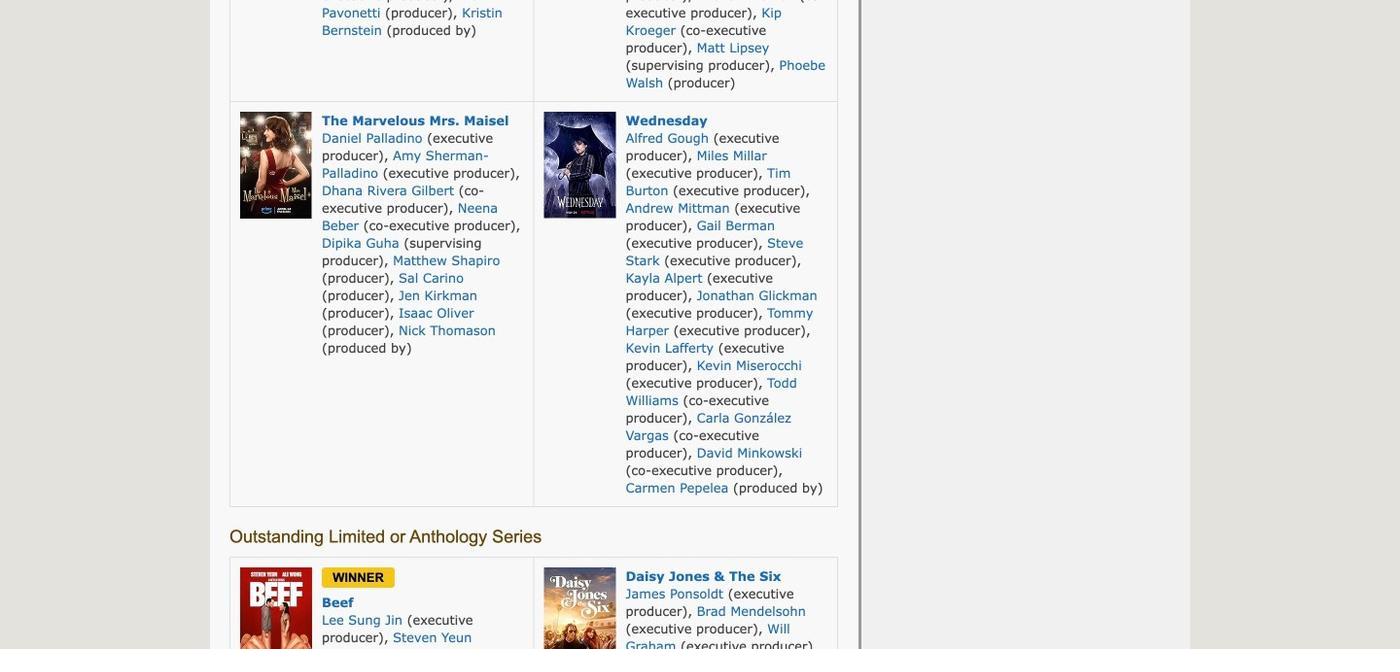Task type: describe. For each thing, give the bounding box(es) containing it.
daisy jones & the six image
[[544, 568, 616, 650]]

beef image
[[240, 568, 312, 650]]



Task type: locate. For each thing, give the bounding box(es) containing it.
the marvelous mrs. maisel image
[[240, 112, 312, 219]]

wednesday image
[[544, 112, 616, 219]]



Task type: vqa. For each thing, say whether or not it's contained in the screenshot.
Daisy Jones & The Six IMAGE
yes



